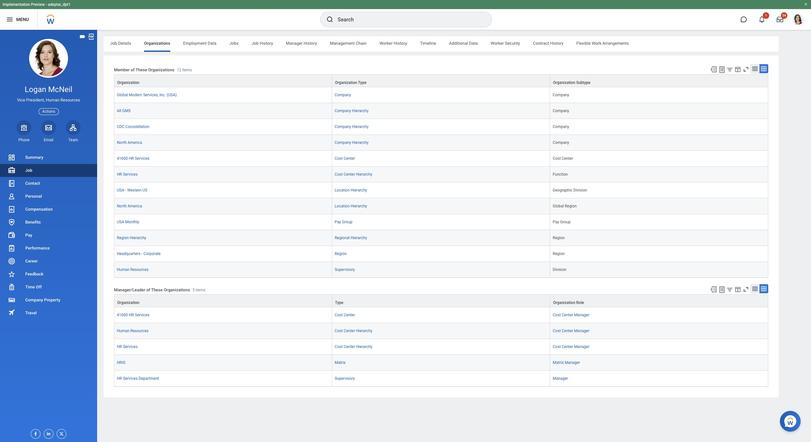 Task type: describe. For each thing, give the bounding box(es) containing it.
company hierarchy link for all gms
[[335, 107, 369, 113]]

headquarters - corporate link
[[117, 250, 161, 256]]

location hierarchy link for geographic division
[[335, 187, 367, 193]]

department
[[139, 376, 159, 381]]

regional hierarchy
[[335, 236, 367, 240]]

row containing region hierarchy
[[114, 230, 769, 246]]

pay link
[[0, 229, 97, 242]]

hierarchy for "company hierarchy" link associated with north america
[[352, 140, 369, 145]]

north for location
[[117, 204, 127, 208]]

travel image
[[8, 309, 16, 316]]

group for pay group element
[[561, 220, 571, 224]]

worker for worker history
[[380, 41, 393, 46]]

mail image
[[45, 124, 52, 131]]

inbox large image
[[777, 16, 784, 23]]

summary link
[[0, 151, 97, 164]]

cost center manager link for 41600 hr services
[[553, 311, 590, 317]]

region element for regional hierarchy
[[553, 234, 565, 240]]

compensation link
[[0, 203, 97, 216]]

9 row from the top
[[114, 198, 769, 214]]

human resources for cost center hierarchy
[[117, 329, 149, 333]]

implementation
[[3, 2, 30, 7]]

compensation image
[[8, 205, 16, 213]]

company hierarchy link for cdc consolidation
[[335, 123, 369, 129]]

pay image
[[8, 231, 16, 239]]

tag image
[[79, 33, 86, 40]]

organization type
[[335, 80, 367, 85]]

41600 hr services link for first cost center link from the top of the page
[[117, 155, 150, 161]]

history for manager history
[[304, 41, 317, 46]]

geographic division element
[[553, 187, 588, 193]]

worker security
[[491, 41, 521, 46]]

time
[[25, 285, 35, 289]]

data for employment data
[[208, 41, 217, 46]]

1 button
[[755, 12, 770, 27]]

cost center manager for human resources
[[553, 329, 590, 333]]

search image
[[326, 16, 334, 23]]

table image
[[752, 65, 759, 72]]

summary
[[25, 155, 43, 160]]

notifications large image
[[759, 16, 766, 23]]

2 41600 hr services from the top
[[117, 313, 150, 317]]

region up division 'element'
[[553, 252, 565, 256]]

of for manager/leader
[[146, 288, 150, 292]]

services down the hris
[[123, 376, 138, 381]]

headquarters - corporate
[[117, 252, 161, 256]]

cost center manager link for hr services
[[553, 343, 590, 349]]

company element for all gms
[[553, 107, 570, 113]]

organization for organization subtype
[[554, 80, 576, 85]]

feedback link
[[0, 268, 97, 281]]

close environment banner image
[[805, 2, 809, 6]]

profile logan mcneil image
[[794, 14, 804, 26]]

additional data
[[449, 41, 478, 46]]

menu banner
[[0, 0, 812, 30]]

job for job history
[[252, 41, 259, 46]]

compensation
[[25, 207, 53, 212]]

work
[[592, 41, 602, 46]]

career link
[[0, 255, 97, 268]]

hierarchy for regional hierarchy link
[[351, 236, 367, 240]]

logan
[[25, 85, 46, 94]]

matrix manager
[[553, 360, 581, 365]]

1 hr services link from the top
[[117, 171, 138, 177]]

north america for company
[[117, 140, 142, 145]]

global region
[[553, 204, 577, 208]]

email button
[[41, 120, 56, 143]]

email logan mcneil element
[[41, 137, 56, 143]]

performance link
[[0, 242, 97, 255]]

actions
[[42, 109, 55, 114]]

inc.
[[160, 93, 166, 97]]

organization button for manager/leader of these organizations
[[114, 295, 332, 307]]

organization subtype button
[[551, 75, 769, 87]]

travel
[[25, 310, 37, 315]]

headquarters
[[117, 252, 141, 256]]

row containing usa - western us
[[114, 182, 769, 198]]

organizations for member
[[148, 68, 175, 72]]

regional
[[335, 236, 350, 240]]

company element for cdc consolidation
[[553, 123, 570, 129]]

pay for pay group element
[[553, 220, 560, 224]]

usa - western us
[[117, 188, 147, 193]]

history for worker history
[[394, 41, 407, 46]]

property
[[44, 297, 60, 302]]

manager inside tab list
[[286, 41, 303, 46]]

human for supervisory
[[117, 267, 130, 272]]

organization subtype
[[554, 80, 591, 85]]

details
[[118, 41, 131, 46]]

implementation preview -   adeptai_dpt1
[[3, 2, 71, 7]]

services up us
[[135, 156, 150, 161]]

all gms link
[[117, 107, 131, 113]]

row containing usa monthly
[[114, 214, 769, 230]]

email
[[44, 138, 53, 142]]

resources inside navigation pane "region"
[[61, 98, 80, 102]]

justify image
[[6, 16, 14, 23]]

preview
[[31, 2, 45, 7]]

division inside "geographic division" element
[[574, 188, 588, 193]]

geographic division
[[553, 188, 588, 193]]

region down pay group element
[[553, 236, 565, 240]]

company hierarchy link for north america
[[335, 139, 369, 145]]

phone logan mcneil element
[[17, 137, 31, 143]]

hr services for 1st "hr services" link from the top
[[117, 172, 138, 177]]

company element for north america
[[553, 139, 570, 145]]

employment data
[[183, 41, 217, 46]]

benefits image
[[8, 218, 16, 226]]

usa - western us link
[[117, 187, 147, 193]]

6 row from the top
[[114, 151, 769, 167]]

location hierarchy link for global region
[[335, 203, 367, 208]]

pay inside navigation pane "region"
[[25, 233, 32, 238]]

supervisory link for human resources
[[335, 266, 355, 272]]

division element
[[553, 266, 567, 272]]

member
[[114, 68, 130, 72]]

items for member of these organizations
[[182, 68, 192, 72]]

2 cost center link from the top
[[335, 311, 355, 317]]

menu
[[16, 17, 29, 22]]

north for company
[[117, 140, 127, 145]]

arrangements
[[603, 41, 630, 46]]

hr services department
[[117, 376, 159, 381]]

row containing hr services department
[[114, 371, 769, 387]]

summary image
[[8, 154, 16, 161]]

services up usa - western us link
[[123, 172, 138, 177]]

cost center hierarchy link for human resources link for cost center hierarchy
[[335, 327, 373, 333]]

benefits link
[[0, 216, 97, 229]]

company inside navigation pane "region"
[[25, 297, 43, 302]]

company hierarchy for cdc consolidation
[[335, 124, 369, 129]]

location for north america
[[335, 204, 350, 208]]

modern
[[129, 93, 142, 97]]

14 row from the top
[[114, 294, 769, 307]]

function
[[553, 172, 568, 177]]

global for global modern services, inc. (usa)
[[117, 93, 128, 97]]

gms
[[122, 109, 131, 113]]

job image
[[8, 167, 16, 174]]

company property link
[[0, 294, 97, 307]]

actions button
[[39, 108, 59, 115]]

cdc consolidation
[[117, 124, 149, 129]]

services,
[[143, 93, 159, 97]]

cost for cost center hierarchy link associated with human resources link for cost center hierarchy
[[335, 329, 343, 333]]

click to view/edit grid preferences image
[[735, 66, 742, 73]]

pay group for pay group link
[[335, 220, 353, 224]]

type inside organization type popup button
[[358, 80, 367, 85]]

group for pay group link
[[342, 220, 353, 224]]

cost center for first cost center link from the top of the page
[[335, 156, 355, 161]]

job history
[[252, 41, 273, 46]]

monthly
[[125, 220, 139, 224]]

Search Workday  search field
[[338, 12, 479, 27]]

time off
[[25, 285, 42, 289]]

cost center hierarchy for human resources link for cost center hierarchy
[[335, 329, 373, 333]]

president,
[[26, 98, 45, 102]]

region hierarchy link
[[117, 234, 146, 240]]

corporate
[[144, 252, 161, 256]]

phone image
[[19, 124, 29, 131]]

flexible
[[577, 41, 591, 46]]

mcneil
[[48, 85, 72, 94]]

flexible work arrangements
[[577, 41, 630, 46]]

13 row from the top
[[114, 262, 769, 278]]

toolbar for member of these organizations
[[708, 64, 769, 74]]

america for location
[[128, 204, 142, 208]]

region down usa monthly
[[117, 236, 129, 240]]

global modern services, inc. (usa)
[[117, 93, 177, 97]]

all
[[117, 109, 121, 113]]

1 row from the top
[[114, 74, 769, 87]]

timeline
[[420, 41, 437, 46]]

worker history
[[380, 41, 407, 46]]

menu button
[[0, 9, 37, 30]]

manager history
[[286, 41, 317, 46]]

view team image
[[69, 124, 77, 131]]

regional hierarchy link
[[335, 234, 367, 240]]

manager/leader of these organizations 5 items
[[114, 288, 206, 292]]

expand table image
[[761, 65, 768, 72]]

pay group link
[[335, 218, 353, 224]]

career
[[25, 259, 38, 263]]

supervisory for hr services department
[[335, 376, 355, 381]]

linkedin image
[[44, 429, 51, 436]]

1
[[766, 14, 768, 17]]

contact
[[25, 181, 40, 186]]

america for company
[[128, 140, 142, 145]]

x image
[[57, 429, 64, 437]]

items for manager/leader of these organizations
[[196, 288, 206, 292]]

role
[[577, 300, 585, 305]]

15 row from the top
[[114, 307, 769, 323]]

company hierarchy for all gms
[[335, 109, 369, 113]]

function element
[[553, 171, 568, 177]]

cdc consolidation link
[[117, 123, 149, 129]]



Task type: vqa. For each thing, say whether or not it's contained in the screenshot.
Later
no



Task type: locate. For each thing, give the bounding box(es) containing it.
region element
[[553, 234, 565, 240], [553, 250, 565, 256]]

2 organization button from the top
[[114, 295, 332, 307]]

1 vertical spatial these
[[151, 288, 163, 292]]

1 supervisory from the top
[[335, 267, 355, 272]]

global for global region
[[553, 204, 564, 208]]

cost center hierarchy link for 1st "hr services" link from the bottom of the page
[[335, 343, 373, 349]]

management
[[330, 41, 355, 46]]

1 company hierarchy from the top
[[335, 109, 369, 113]]

company
[[335, 93, 351, 97], [553, 93, 570, 97], [335, 109, 351, 113], [553, 109, 570, 113], [335, 124, 351, 129], [553, 124, 570, 129], [335, 140, 351, 145], [553, 140, 570, 145], [25, 297, 43, 302]]

2 cost center manager link from the top
[[553, 327, 590, 333]]

0 vertical spatial hr services
[[117, 172, 138, 177]]

0 vertical spatial toolbar
[[708, 64, 769, 74]]

fullscreen image right click to view/edit grid preferences image
[[743, 286, 750, 293]]

1 company element from the top
[[553, 91, 570, 97]]

type inside type popup button
[[335, 300, 344, 305]]

- inside menu 'banner'
[[46, 2, 47, 7]]

company hierarchy link
[[335, 107, 369, 113], [335, 123, 369, 129], [335, 139, 369, 145]]

34
[[783, 14, 787, 17]]

0 vertical spatial north
[[117, 140, 127, 145]]

0 vertical spatial company hierarchy
[[335, 109, 369, 113]]

phone button
[[17, 120, 31, 143]]

matrix for matrix manager
[[553, 360, 564, 365]]

type button
[[332, 295, 550, 307]]

1 company hierarchy link from the top
[[335, 107, 369, 113]]

team logan mcneil element
[[66, 137, 81, 143]]

1 america from the top
[[128, 140, 142, 145]]

2 export to excel image from the top
[[711, 286, 718, 293]]

0 vertical spatial 41600 hr services link
[[117, 155, 150, 161]]

2 usa from the top
[[117, 220, 124, 224]]

2 matrix from the left
[[553, 360, 564, 365]]

12 row from the top
[[114, 246, 769, 262]]

3 company hierarchy from the top
[[335, 140, 369, 145]]

pay group for pay group element
[[553, 220, 571, 224]]

2 cost center hierarchy from the top
[[335, 329, 373, 333]]

organizations left 12
[[148, 68, 175, 72]]

1 vertical spatial -
[[125, 188, 126, 193]]

supervisory down region link
[[335, 267, 355, 272]]

of right manager/leader
[[146, 288, 150, 292]]

organizations
[[144, 41, 170, 46], [148, 68, 175, 72], [164, 288, 190, 292]]

2 vertical spatial resources
[[131, 329, 149, 333]]

0 vertical spatial type
[[358, 80, 367, 85]]

vice president, human resources
[[17, 98, 80, 102]]

cost for cost center manager link related to human resources
[[553, 329, 561, 333]]

1 41600 hr services from the top
[[117, 156, 150, 161]]

41600 hr services up usa - western us link
[[117, 156, 150, 161]]

region element for region
[[553, 250, 565, 256]]

0 horizontal spatial items
[[182, 68, 192, 72]]

job up contact
[[25, 168, 32, 173]]

1 select to filter grid data image from the top
[[727, 66, 734, 73]]

export to excel image for member of these organizations
[[711, 66, 718, 73]]

cost center hierarchy for 1st "hr services" link from the bottom of the page
[[335, 345, 373, 349]]

fullscreen image
[[743, 66, 750, 73], [743, 286, 750, 293]]

location hierarchy for geographic division
[[335, 188, 367, 193]]

2 location hierarchy from the top
[[335, 204, 367, 208]]

organization role button
[[551, 295, 769, 307]]

contract history
[[534, 41, 564, 46]]

cost center manager link for human resources
[[553, 327, 590, 333]]

1 cost center manager from the top
[[553, 313, 590, 317]]

organization button for member of these organizations
[[114, 75, 332, 87]]

1 41600 hr services link from the top
[[117, 155, 150, 161]]

pay for pay group link
[[335, 220, 341, 224]]

resources for cost center hierarchy
[[131, 329, 149, 333]]

north america for location
[[117, 204, 142, 208]]

organization down manager/leader
[[117, 300, 140, 305]]

expand table image
[[761, 286, 768, 292]]

pay group up regional
[[335, 220, 353, 224]]

0 vertical spatial location hierarchy link
[[335, 187, 367, 193]]

2 horizontal spatial job
[[252, 41, 259, 46]]

toolbar for manager/leader of these organizations
[[708, 284, 769, 294]]

2 41600 from the top
[[117, 313, 128, 317]]

1 pay group from the left
[[335, 220, 353, 224]]

row containing hris
[[114, 355, 769, 371]]

cost for first cost center link from the top of the page
[[335, 156, 343, 161]]

2 location hierarchy link from the top
[[335, 203, 367, 208]]

1 organization button from the top
[[114, 75, 332, 87]]

row containing cdc consolidation
[[114, 119, 769, 135]]

1 vertical spatial hr services
[[117, 345, 138, 349]]

select to filter grid data image
[[727, 66, 734, 73], [727, 286, 734, 293]]

0 vertical spatial location hierarchy
[[335, 188, 367, 193]]

0 horizontal spatial of
[[131, 68, 135, 72]]

logan mcneil
[[25, 85, 72, 94]]

usa for usa monthly
[[117, 220, 124, 224]]

contract
[[534, 41, 550, 46]]

0 vertical spatial company hierarchy link
[[335, 107, 369, 113]]

items inside the member of these organizations 12 items
[[182, 68, 192, 72]]

1 hr services from the top
[[117, 172, 138, 177]]

1 horizontal spatial type
[[358, 80, 367, 85]]

export to worksheets image
[[719, 66, 727, 74]]

1 horizontal spatial group
[[561, 220, 571, 224]]

0 vertical spatial organizations
[[144, 41, 170, 46]]

of right "member"
[[131, 68, 135, 72]]

select to filter grid data image right export to worksheets icon
[[727, 66, 734, 73]]

row containing all gms
[[114, 103, 769, 119]]

company element for global modern services, inc. (usa)
[[553, 91, 570, 97]]

pay group down the global region on the right top
[[553, 220, 571, 224]]

select to filter grid data image right export to worksheets image
[[727, 286, 734, 293]]

5 row from the top
[[114, 135, 769, 151]]

hr services for 1st "hr services" link from the bottom of the page
[[117, 345, 138, 349]]

usa monthly link
[[117, 218, 139, 224]]

1 horizontal spatial global
[[553, 204, 564, 208]]

41600 hr services link
[[117, 155, 150, 161], [117, 311, 150, 317]]

organizations for manager/leader
[[164, 288, 190, 292]]

list containing summary
[[0, 151, 97, 320]]

organization left subtype
[[554, 80, 576, 85]]

2 history from the left
[[304, 41, 317, 46]]

0 horizontal spatial global
[[117, 93, 128, 97]]

1 horizontal spatial job
[[110, 41, 117, 46]]

1 usa from the top
[[117, 188, 124, 193]]

north down cdc
[[117, 140, 127, 145]]

region down geographic division on the top right
[[565, 204, 577, 208]]

0 vertical spatial human resources
[[117, 267, 149, 272]]

- left 'western'
[[125, 188, 126, 193]]

0 vertical spatial division
[[574, 188, 588, 193]]

hr services up usa - western us link
[[117, 172, 138, 177]]

1 41600 from the top
[[117, 156, 128, 161]]

2 fullscreen image from the top
[[743, 286, 750, 293]]

19 row from the top
[[114, 371, 769, 387]]

1 horizontal spatial data
[[469, 41, 478, 46]]

worker left security
[[491, 41, 504, 46]]

1 cost center hierarchy link from the top
[[335, 171, 373, 177]]

1 vertical spatial 41600 hr services link
[[117, 311, 150, 317]]

0 horizontal spatial data
[[208, 41, 217, 46]]

2 vertical spatial cost center hierarchy link
[[335, 343, 373, 349]]

global modern services, inc. (usa) link
[[117, 91, 177, 97]]

group down the global region on the right top
[[561, 220, 571, 224]]

organizations up the member of these organizations 12 items
[[144, 41, 170, 46]]

adeptai_dpt1
[[48, 2, 71, 7]]

1 vertical spatial company hierarchy link
[[335, 123, 369, 129]]

region
[[565, 204, 577, 208], [117, 236, 129, 240], [553, 236, 565, 240], [335, 252, 347, 256], [553, 252, 565, 256]]

1 vertical spatial hr services link
[[117, 343, 138, 349]]

group up regional hierarchy link
[[342, 220, 353, 224]]

services up the hris "link"
[[123, 345, 138, 349]]

job for job details
[[110, 41, 117, 46]]

data
[[208, 41, 217, 46], [469, 41, 478, 46]]

travel link
[[0, 307, 97, 320]]

export to excel image for manager/leader of these organizations
[[711, 286, 718, 293]]

1 group from the left
[[342, 220, 353, 224]]

1 vertical spatial resources
[[131, 267, 149, 272]]

supervisory
[[335, 267, 355, 272], [335, 376, 355, 381]]

history for contract history
[[551, 41, 564, 46]]

subtype
[[577, 80, 591, 85]]

- left corporate
[[142, 252, 143, 256]]

row containing global modern services, inc. (usa)
[[114, 87, 769, 103]]

0 vertical spatial 41600
[[117, 156, 128, 161]]

2 toolbar from the top
[[708, 284, 769, 294]]

2 vertical spatial company hierarchy
[[335, 140, 369, 145]]

location hierarchy link
[[335, 187, 367, 193], [335, 203, 367, 208]]

1 horizontal spatial worker
[[491, 41, 504, 46]]

1 vertical spatial organization button
[[114, 295, 332, 307]]

resources
[[61, 98, 80, 102], [131, 267, 149, 272], [131, 329, 149, 333]]

company hierarchy for north america
[[335, 140, 369, 145]]

0 vertical spatial of
[[131, 68, 135, 72]]

41600 down cdc
[[117, 156, 128, 161]]

of
[[131, 68, 135, 72], [146, 288, 150, 292]]

north america up usa monthly link at the left of the page
[[117, 204, 142, 208]]

1 vertical spatial human resources link
[[117, 327, 149, 333]]

2 hr services link from the top
[[117, 343, 138, 349]]

phone
[[18, 138, 29, 142]]

cost center
[[335, 156, 355, 161], [553, 156, 574, 161], [335, 313, 355, 317]]

western
[[127, 188, 142, 193]]

0 vertical spatial items
[[182, 68, 192, 72]]

1 vertical spatial items
[[196, 288, 206, 292]]

contact image
[[8, 180, 16, 187]]

items right 12
[[182, 68, 192, 72]]

1 north america from the top
[[117, 140, 142, 145]]

cost for cost center "element"
[[553, 156, 561, 161]]

cost for first cost center link from the bottom of the page
[[335, 313, 343, 317]]

1 horizontal spatial matrix
[[553, 360, 564, 365]]

these right "member"
[[136, 68, 147, 72]]

america down the cdc consolidation at left
[[128, 140, 142, 145]]

2 row from the top
[[114, 87, 769, 103]]

hierarchy for "company hierarchy" link related to all gms
[[352, 109, 369, 113]]

fullscreen image for manager/leader of these organizations
[[743, 286, 750, 293]]

matrix for matrix link
[[335, 360, 346, 365]]

cost center link
[[335, 155, 355, 161], [335, 311, 355, 317]]

0 vertical spatial resources
[[61, 98, 80, 102]]

data right additional
[[469, 41, 478, 46]]

2 company hierarchy from the top
[[335, 124, 369, 129]]

1 export to excel image from the top
[[711, 66, 718, 73]]

2 data from the left
[[469, 41, 478, 46]]

0 vertical spatial fullscreen image
[[743, 66, 750, 73]]

hr
[[129, 156, 134, 161], [117, 172, 122, 177], [129, 313, 134, 317], [117, 345, 122, 349], [117, 376, 122, 381]]

job left details
[[110, 41, 117, 46]]

supervisory link down matrix link
[[335, 375, 355, 381]]

11 row from the top
[[114, 230, 769, 246]]

1 worker from the left
[[380, 41, 393, 46]]

1 vertical spatial division
[[553, 267, 567, 272]]

2 supervisory link from the top
[[335, 375, 355, 381]]

human resources link for cost center hierarchy
[[117, 327, 149, 333]]

global region element
[[553, 203, 577, 208]]

benefits
[[25, 220, 41, 225]]

3 company element from the top
[[553, 123, 570, 129]]

company element
[[553, 91, 570, 97], [553, 107, 570, 113], [553, 123, 570, 129], [553, 139, 570, 145]]

cost center hierarchy for 1st "hr services" link from the top
[[335, 172, 373, 177]]

1 matrix from the left
[[335, 360, 346, 365]]

personal image
[[8, 192, 16, 200]]

center inside cost center "element"
[[562, 156, 574, 161]]

north
[[117, 140, 127, 145], [117, 204, 127, 208]]

2 region element from the top
[[553, 250, 565, 256]]

select to filter grid data image for member of these organizations
[[727, 66, 734, 73]]

3 row from the top
[[114, 103, 769, 119]]

hierarchy for location hierarchy link related to global region
[[351, 204, 367, 208]]

1 human resources from the top
[[117, 267, 149, 272]]

1 vertical spatial location hierarchy link
[[335, 203, 367, 208]]

1 vertical spatial supervisory link
[[335, 375, 355, 381]]

2 location from the top
[[335, 204, 350, 208]]

location hierarchy for global region
[[335, 204, 367, 208]]

1 vertical spatial region element
[[553, 250, 565, 256]]

view printable version (pdf) image
[[88, 33, 95, 40]]

1 vertical spatial export to excel image
[[711, 286, 718, 293]]

0 horizontal spatial division
[[553, 267, 567, 272]]

1 supervisory link from the top
[[335, 266, 355, 272]]

pay down the global region on the right top
[[553, 220, 560, 224]]

41600 hr services link for first cost center link from the bottom of the page
[[117, 311, 150, 317]]

performance image
[[8, 244, 16, 252]]

supervisory for human resources
[[335, 267, 355, 272]]

0 horizontal spatial group
[[342, 220, 353, 224]]

organization up company 'link'
[[335, 80, 358, 85]]

tab list containing job details
[[104, 36, 779, 52]]

career image
[[8, 257, 16, 265]]

row containing headquarters - corporate
[[114, 246, 769, 262]]

human for cost center hierarchy
[[117, 329, 130, 333]]

2 worker from the left
[[491, 41, 504, 46]]

matrix manager link
[[553, 359, 581, 365]]

1 horizontal spatial these
[[151, 288, 163, 292]]

0 vertical spatial location
[[335, 188, 350, 193]]

2 vertical spatial human
[[117, 329, 130, 333]]

2 vertical spatial cost center manager link
[[553, 343, 590, 349]]

cost center element
[[553, 155, 574, 161]]

12
[[177, 68, 182, 72]]

1 vertical spatial company hierarchy
[[335, 124, 369, 129]]

usa left monthly
[[117, 220, 124, 224]]

north america down the cdc consolidation at left
[[117, 140, 142, 145]]

2 america from the top
[[128, 204, 142, 208]]

1 horizontal spatial division
[[574, 188, 588, 193]]

1 cost center manager link from the top
[[553, 311, 590, 317]]

tab list
[[104, 36, 779, 52]]

1 horizontal spatial of
[[146, 288, 150, 292]]

global
[[117, 93, 128, 97], [553, 204, 564, 208]]

1 location hierarchy link from the top
[[335, 187, 367, 193]]

off
[[36, 285, 42, 289]]

organization left the role
[[554, 300, 576, 305]]

16 row from the top
[[114, 323, 769, 339]]

export to excel image
[[711, 66, 718, 73], [711, 286, 718, 293]]

group inside pay group link
[[342, 220, 353, 224]]

job link
[[0, 164, 97, 177]]

region hierarchy
[[117, 236, 146, 240]]

team
[[68, 138, 78, 142]]

0 vertical spatial north america link
[[117, 139, 142, 145]]

0 vertical spatial cost center hierarchy link
[[335, 171, 373, 177]]

1 vertical spatial fullscreen image
[[743, 286, 750, 293]]

fullscreen image right click to view/edit grid preferences icon
[[743, 66, 750, 73]]

usa
[[117, 188, 124, 193], [117, 220, 124, 224]]

- right preview
[[46, 2, 47, 7]]

hris link
[[117, 359, 126, 365]]

1 region element from the top
[[553, 234, 565, 240]]

job details
[[110, 41, 131, 46]]

north america link for company hierarchy
[[117, 139, 142, 145]]

organizations left '5'
[[164, 288, 190, 292]]

cost center manager for 41600 hr services
[[553, 313, 590, 317]]

0 vertical spatial cost center hierarchy
[[335, 172, 373, 177]]

1 vertical spatial organizations
[[148, 68, 175, 72]]

human resources for supervisory
[[117, 267, 149, 272]]

list
[[0, 151, 97, 320]]

41600 down manager/leader
[[117, 313, 128, 317]]

data right employment
[[208, 41, 217, 46]]

fullscreen image for member of these organizations
[[743, 66, 750, 73]]

2 human resources link from the top
[[117, 327, 149, 333]]

history for job history
[[260, 41, 273, 46]]

hris
[[117, 360, 126, 365]]

1 north from the top
[[117, 140, 127, 145]]

usa for usa - western us
[[117, 188, 124, 193]]

pay down 'benefits' on the left of page
[[25, 233, 32, 238]]

3 history from the left
[[394, 41, 407, 46]]

hierarchy for location hierarchy link for geographic division
[[351, 188, 367, 193]]

3 cost center hierarchy from the top
[[335, 345, 373, 349]]

data for additional data
[[469, 41, 478, 46]]

cost for cost center manager link corresponding to 41600 hr services
[[553, 313, 561, 317]]

personal
[[25, 194, 42, 199]]

cost inside cost center "element"
[[553, 156, 561, 161]]

north america link for location hierarchy
[[117, 203, 142, 208]]

click to view/edit grid preferences image
[[735, 286, 742, 293]]

cost center for cost center "element"
[[553, 156, 574, 161]]

human up the hris "link"
[[117, 329, 130, 333]]

additional
[[449, 41, 468, 46]]

1 horizontal spatial pay
[[335, 220, 341, 224]]

worker right chain
[[380, 41, 393, 46]]

cost for 1st "hr services" link from the bottom of the page's cost center hierarchy link
[[335, 345, 343, 349]]

global left modern
[[117, 93, 128, 97]]

0 horizontal spatial pay group
[[335, 220, 353, 224]]

global up pay group element
[[553, 204, 564, 208]]

job right jobs
[[252, 41, 259, 46]]

41600 for first cost center link from the bottom of the page
[[117, 313, 128, 317]]

41600
[[117, 156, 128, 161], [117, 313, 128, 317]]

toolbar
[[708, 64, 769, 74], [708, 284, 769, 294]]

cost center for first cost center link from the bottom of the page
[[335, 313, 355, 317]]

2 cost center hierarchy link from the top
[[335, 327, 373, 333]]

2 hr services from the top
[[117, 345, 138, 349]]

2 human resources from the top
[[117, 329, 149, 333]]

matrix link
[[335, 359, 346, 365]]

3 cost center hierarchy link from the top
[[335, 343, 373, 349]]

company property image
[[8, 296, 16, 304]]

cost for cost center hierarchy link related to 1st "hr services" link from the top
[[335, 172, 343, 177]]

0 vertical spatial north america
[[117, 140, 142, 145]]

1 human resources link from the top
[[117, 266, 149, 272]]

2 vertical spatial -
[[142, 252, 143, 256]]

cost center hierarchy link for 1st "hr services" link from the top
[[335, 171, 373, 177]]

2 vertical spatial cost center manager
[[553, 345, 590, 349]]

north up usa monthly link at the left of the page
[[117, 204, 127, 208]]

region link
[[335, 250, 347, 256]]

0 vertical spatial export to excel image
[[711, 66, 718, 73]]

0 vertical spatial supervisory link
[[335, 266, 355, 272]]

hr services department link
[[117, 375, 159, 381]]

time off image
[[8, 283, 16, 291]]

hr services up the hris "link"
[[117, 345, 138, 349]]

group
[[342, 220, 353, 224], [561, 220, 571, 224]]

10 row from the top
[[114, 214, 769, 230]]

1 vertical spatial cost center manager link
[[553, 327, 590, 333]]

18 row from the top
[[114, 355, 769, 371]]

team link
[[66, 120, 81, 143]]

table image
[[752, 286, 759, 292]]

pay group
[[335, 220, 353, 224], [553, 220, 571, 224]]

security
[[505, 41, 521, 46]]

facebook image
[[31, 429, 38, 437]]

0 horizontal spatial matrix
[[335, 360, 346, 365]]

human resources link for supervisory
[[117, 266, 149, 272]]

2 pay group from the left
[[553, 220, 571, 224]]

2 north america from the top
[[117, 204, 142, 208]]

8 row from the top
[[114, 182, 769, 198]]

0 vertical spatial -
[[46, 2, 47, 7]]

management chain
[[330, 41, 367, 46]]

hierarchy for region hierarchy link
[[130, 236, 146, 240]]

north america link down the cdc consolidation at left
[[117, 139, 142, 145]]

4 row from the top
[[114, 119, 769, 135]]

41600 hr services link down the cdc consolidation at left
[[117, 155, 150, 161]]

3 cost center manager from the top
[[553, 345, 590, 349]]

1 vertical spatial global
[[553, 204, 564, 208]]

0 vertical spatial supervisory
[[335, 267, 355, 272]]

4 company element from the top
[[553, 139, 570, 145]]

export to worksheets image
[[719, 286, 727, 294]]

jobs
[[230, 41, 239, 46]]

1 vertical spatial 41600 hr services
[[117, 313, 150, 317]]

organization for organization type
[[335, 80, 358, 85]]

1 fullscreen image from the top
[[743, 66, 750, 73]]

member of these organizations 12 items
[[114, 68, 192, 72]]

0 vertical spatial select to filter grid data image
[[727, 66, 734, 73]]

organization down "member"
[[117, 80, 140, 85]]

1 vertical spatial usa
[[117, 220, 124, 224]]

1 horizontal spatial -
[[125, 188, 126, 193]]

cdc
[[117, 124, 125, 129]]

17 row from the top
[[114, 339, 769, 355]]

export to excel image left export to worksheets image
[[711, 286, 718, 293]]

2 group from the left
[[561, 220, 571, 224]]

worker for worker security
[[491, 41, 504, 46]]

41600 hr services down manager/leader
[[117, 313, 150, 317]]

human inside navigation pane "region"
[[46, 98, 59, 102]]

human down logan mcneil
[[46, 98, 59, 102]]

1 vertical spatial human resources
[[117, 329, 149, 333]]

hr services link up the hris "link"
[[117, 343, 138, 349]]

location for usa - western us
[[335, 188, 350, 193]]

1 history from the left
[[260, 41, 273, 46]]

employment
[[183, 41, 207, 46]]

2 41600 hr services link from the top
[[117, 311, 150, 317]]

0 vertical spatial global
[[117, 93, 128, 97]]

human down the headquarters
[[117, 267, 130, 272]]

1 location hierarchy from the top
[[335, 188, 367, 193]]

supervisory down matrix link
[[335, 376, 355, 381]]

0 vertical spatial human
[[46, 98, 59, 102]]

hr services link up usa - western us link
[[117, 171, 138, 177]]

usa monthly
[[117, 220, 139, 224]]

1 data from the left
[[208, 41, 217, 46]]

organization type button
[[332, 75, 550, 87]]

region element down pay group element
[[553, 234, 565, 240]]

4 history from the left
[[551, 41, 564, 46]]

pay group element
[[553, 218, 571, 224]]

resources for supervisory
[[131, 267, 149, 272]]

performance
[[25, 246, 50, 251]]

- for headquarters - corporate
[[142, 252, 143, 256]]

pay up regional
[[335, 220, 341, 224]]

0 horizontal spatial job
[[25, 168, 32, 173]]

0 vertical spatial these
[[136, 68, 147, 72]]

0 horizontal spatial pay
[[25, 233, 32, 238]]

0 vertical spatial hr services link
[[117, 171, 138, 177]]

export to excel image left export to worksheets icon
[[711, 66, 718, 73]]

2 select to filter grid data image from the top
[[727, 286, 734, 293]]

41600 hr services link down manager/leader
[[117, 311, 150, 317]]

division
[[574, 188, 588, 193], [553, 267, 567, 272]]

region down regional
[[335, 252, 347, 256]]

items inside 'manager/leader of these organizations 5 items'
[[196, 288, 206, 292]]

0 vertical spatial cost center link
[[335, 155, 355, 161]]

0 vertical spatial usa
[[117, 188, 124, 193]]

cost for hr services's cost center manager link
[[553, 345, 561, 349]]

select to filter grid data image for manager/leader of these organizations
[[727, 286, 734, 293]]

1 vertical spatial north
[[117, 204, 127, 208]]

1 vertical spatial cost center manager
[[553, 329, 590, 333]]

manager link
[[553, 375, 569, 381]]

1 horizontal spatial pay group
[[553, 220, 571, 224]]

all gms
[[117, 109, 131, 113]]

geographic
[[553, 188, 573, 193]]

north america link down usa - western us
[[117, 203, 142, 208]]

these for manager/leader
[[151, 288, 163, 292]]

2 horizontal spatial pay
[[553, 220, 560, 224]]

1 vertical spatial cost center link
[[335, 311, 355, 317]]

america down 'western'
[[128, 204, 142, 208]]

-
[[46, 2, 47, 7], [125, 188, 126, 193], [142, 252, 143, 256]]

hierarchy for cdc consolidation "company hierarchy" link
[[352, 124, 369, 129]]

region element up division 'element'
[[553, 250, 565, 256]]

supervisory link down region link
[[335, 266, 355, 272]]

organization for organization role
[[554, 300, 576, 305]]

1 location from the top
[[335, 188, 350, 193]]

usa left 'western'
[[117, 188, 124, 193]]

2 cost center manager from the top
[[553, 329, 590, 333]]

consolidation
[[126, 124, 149, 129]]

center
[[344, 156, 355, 161], [562, 156, 574, 161], [344, 172, 355, 177], [344, 313, 355, 317], [562, 313, 574, 317], [344, 329, 355, 333], [562, 329, 574, 333], [344, 345, 355, 349], [562, 345, 574, 349]]

chain
[[356, 41, 367, 46]]

row
[[114, 74, 769, 87], [114, 87, 769, 103], [114, 103, 769, 119], [114, 119, 769, 135], [114, 135, 769, 151], [114, 151, 769, 167], [114, 167, 769, 182], [114, 182, 769, 198], [114, 198, 769, 214], [114, 214, 769, 230], [114, 230, 769, 246], [114, 246, 769, 262], [114, 262, 769, 278], [114, 294, 769, 307], [114, 307, 769, 323], [114, 323, 769, 339], [114, 339, 769, 355], [114, 355, 769, 371], [114, 371, 769, 387]]

0 vertical spatial region element
[[553, 234, 565, 240]]

1 cost center hierarchy from the top
[[335, 172, 373, 177]]

7 row from the top
[[114, 167, 769, 182]]

north america link
[[117, 139, 142, 145], [117, 203, 142, 208]]

navigation pane region
[[0, 30, 97, 442]]

1 cost center link from the top
[[335, 155, 355, 161]]

feedback image
[[8, 270, 16, 278]]

1 vertical spatial toolbar
[[708, 284, 769, 294]]

0 horizontal spatial type
[[335, 300, 344, 305]]

0 vertical spatial organization button
[[114, 75, 332, 87]]

2 north america link from the top
[[117, 203, 142, 208]]

these right manager/leader
[[151, 288, 163, 292]]

2 horizontal spatial -
[[142, 252, 143, 256]]

1 north america link from the top
[[117, 139, 142, 145]]

2 company element from the top
[[553, 107, 570, 113]]

1 vertical spatial location
[[335, 204, 350, 208]]

group inside pay group element
[[561, 220, 571, 224]]

job inside job link
[[25, 168, 32, 173]]

items right '5'
[[196, 288, 206, 292]]

1 vertical spatial america
[[128, 204, 142, 208]]

contact link
[[0, 177, 97, 190]]

0 vertical spatial human resources link
[[117, 266, 149, 272]]

3 cost center manager link from the top
[[553, 343, 590, 349]]

0 vertical spatial cost center manager
[[553, 313, 590, 317]]

- for usa - western us
[[125, 188, 126, 193]]

services down manager/leader
[[135, 313, 150, 317]]

41600 for first cost center link from the top of the page
[[117, 156, 128, 161]]

1 toolbar from the top
[[708, 64, 769, 74]]

2 company hierarchy link from the top
[[335, 123, 369, 129]]



